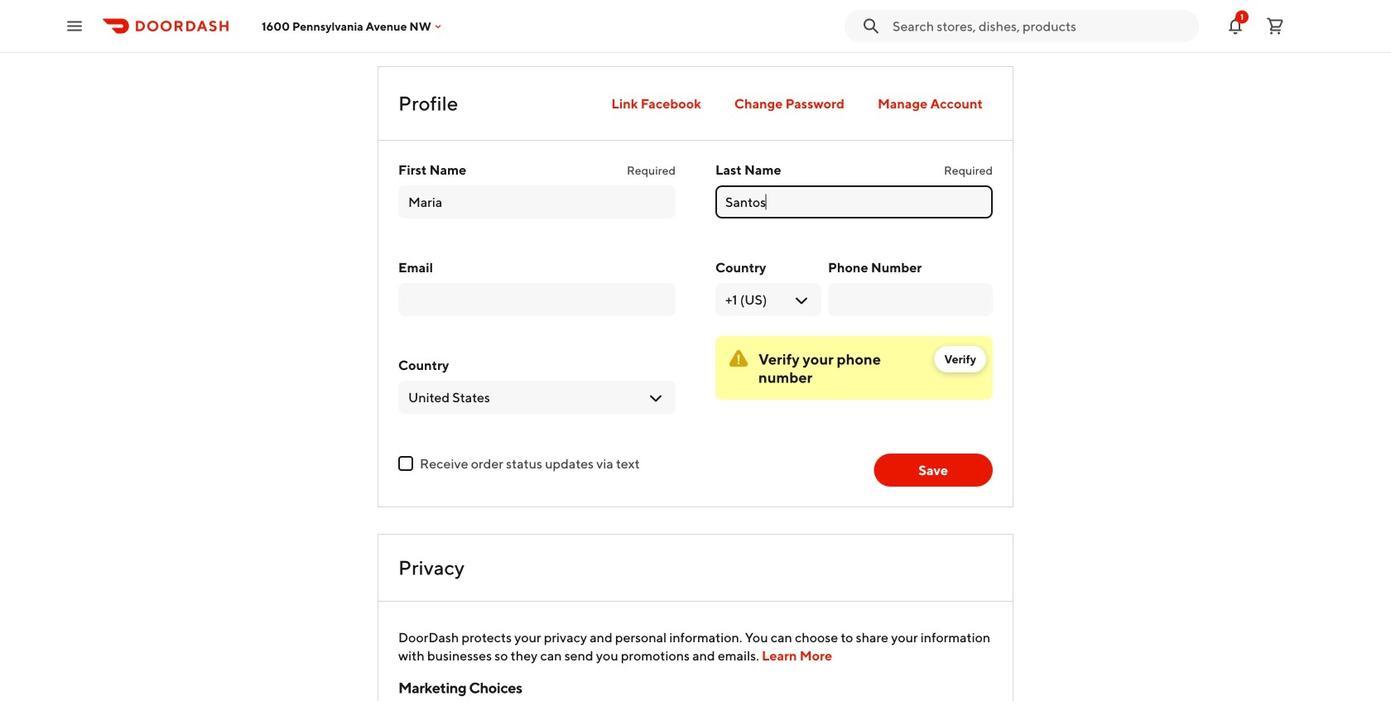 Task type: vqa. For each thing, say whether or not it's contained in the screenshot.
0 items, open Order Cart image
yes



Task type: locate. For each thing, give the bounding box(es) containing it.
0 items, open order cart image
[[1266, 16, 1286, 36]]

None checkbox
[[399, 457, 413, 471]]

status
[[716, 336, 993, 400]]

None text field
[[408, 193, 666, 211]]

Store search: begin typing to search for stores available on DoorDash text field
[[893, 17, 1190, 35]]

None text field
[[726, 193, 983, 211]]



Task type: describe. For each thing, give the bounding box(es) containing it.
open menu image
[[65, 16, 85, 36]]

notification bell image
[[1226, 16, 1246, 36]]



